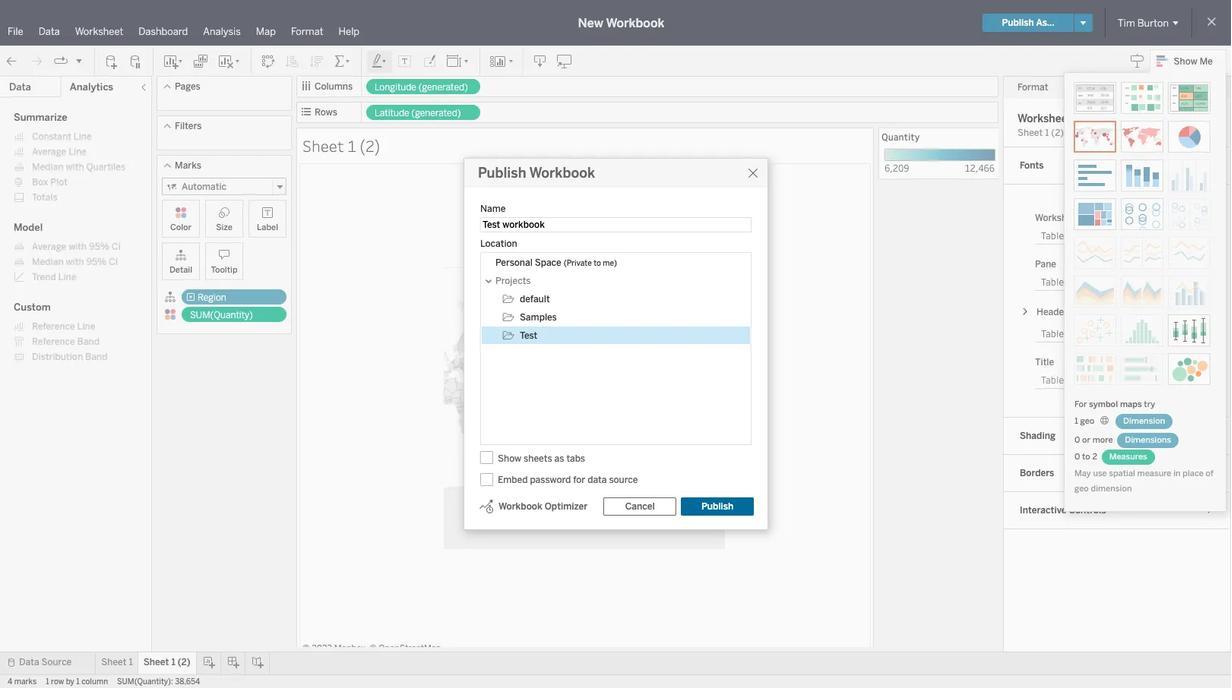 Task type: describe. For each thing, give the bounding box(es) containing it.
1 left row
[[46, 678, 49, 687]]

average line
[[32, 147, 87, 157]]

show/hide cards image
[[489, 54, 514, 69]]

spatial
[[1109, 469, 1135, 479]]

none text field inside publish workbook "dialog"
[[480, 217, 752, 233]]

sheet down rows
[[302, 135, 344, 157]]

workbook optimizer button
[[478, 498, 588, 516]]

1 down the for
[[1075, 416, 1078, 426]]

of
[[1206, 469, 1214, 479]]

sum(quantity):
[[117, 678, 173, 687]]

longitude (generated)
[[375, 82, 468, 93]]

data source
[[19, 657, 72, 668]]

source
[[609, 475, 638, 485]]

title
[[1035, 357, 1054, 368]]

clear sheet image
[[217, 54, 242, 69]]

redo image
[[29, 54, 44, 69]]

1 vertical spatial worksheet
[[1018, 112, 1072, 125]]

row group inside publish workbook "dialog"
[[482, 254, 750, 345]]

1 up 38,654
[[171, 657, 175, 668]]

95% for median with 95% ci
[[86, 257, 107, 268]]

line for trend line
[[58, 272, 76, 283]]

marks
[[14, 678, 37, 687]]

more
[[1093, 435, 1113, 445]]

worksheet sheet 1 (2)
[[1018, 112, 1072, 138]]

try
[[1144, 400, 1155, 410]]

sort ascending image
[[285, 54, 300, 69]]

columns
[[315, 81, 353, 92]]

constant line
[[32, 131, 92, 142]]

sum(quantity): 38,654
[[117, 678, 200, 687]]

0 horizontal spatial (2)
[[178, 657, 190, 668]]

2 vertical spatial worksheet
[[1035, 213, 1081, 223]]

optimizer
[[545, 502, 588, 512]]

region
[[198, 293, 226, 303]]

openstreetmap
[[379, 644, 441, 654]]

fonts button
[[1003, 147, 1230, 185]]

undo image
[[5, 54, 20, 69]]

to inside personal space (private to me)
[[594, 259, 601, 268]]

new data source image
[[104, 54, 119, 69]]

dimension
[[1123, 416, 1165, 426]]

show sheets as tabs
[[498, 453, 585, 464]]

distribution band
[[32, 352, 107, 363]]

reference for reference band
[[32, 337, 75, 347]]

geo inside "may use spatial measure in place of geo dimension"
[[1075, 484, 1089, 494]]

mapbox
[[334, 644, 365, 654]]

test
[[520, 331, 538, 341]]

pause auto updates image
[[128, 54, 144, 69]]

0 to 2
[[1075, 452, 1099, 462]]

sheets
[[524, 453, 552, 464]]

me
[[1200, 56, 1213, 67]]

latitude
[[375, 108, 409, 119]]

show me
[[1174, 56, 1213, 67]]

distribution
[[32, 352, 83, 363]]

as
[[554, 453, 564, 464]]

0 vertical spatial sheet 1 (2)
[[302, 135, 380, 157]]

1 row by 1 column
[[46, 678, 108, 687]]

may use spatial measure in place of geo dimension
[[1075, 469, 1214, 494]]

2 vertical spatial data
[[19, 657, 39, 668]]

1 right by
[[76, 678, 80, 687]]

sheet up 'column'
[[101, 657, 127, 668]]

name
[[480, 204, 506, 214]]

2 © from the left
[[369, 644, 376, 654]]

6,209
[[885, 162, 909, 174]]

replay animation image
[[74, 56, 84, 65]]

new
[[578, 16, 603, 30]]

personal space (private to me)
[[496, 258, 617, 268]]

marks. press enter to open the view data window.. use arrow keys to navigate data visualization elements. image
[[299, 163, 871, 655]]

sheet up sum(quantity): 38,654
[[143, 657, 169, 668]]

workbook optimizer
[[499, 502, 588, 512]]

recommended image
[[1074, 121, 1116, 153]]

ci for average with 95% ci
[[112, 242, 121, 252]]

totals
[[32, 192, 58, 203]]

sheet inside "worksheet sheet 1 (2)"
[[1018, 128, 1043, 138]]

maps
[[1120, 400, 1142, 410]]

© 2023 mapbox link
[[302, 644, 365, 654]]

12,466
[[965, 162, 995, 174]]

samples
[[520, 312, 557, 323]]

sum(quantity)
[[190, 310, 253, 321]]

quartiles
[[86, 162, 125, 173]]

new workbook
[[578, 16, 665, 30]]

(generated) for latitude (generated)
[[411, 108, 461, 119]]

1 vertical spatial data
[[9, 81, 31, 93]]

dimensions
[[1125, 435, 1171, 445]]

publish as... button
[[983, 14, 1074, 32]]

2
[[1092, 452, 1097, 462]]

4 marks
[[8, 678, 37, 687]]

trend
[[32, 272, 56, 283]]

median with 95% ci
[[32, 257, 118, 268]]

new worksheet image
[[163, 54, 184, 69]]

duplicate image
[[193, 54, 208, 69]]

data
[[588, 475, 607, 485]]

show me button
[[1150, 49, 1227, 73]]

model
[[14, 222, 43, 233]]

1 up sum(quantity):
[[129, 657, 133, 668]]

highlight image
[[371, 54, 388, 69]]

format workbook image
[[422, 54, 437, 69]]

sheet 1
[[101, 657, 133, 668]]

personal
[[496, 258, 533, 268]]

embed password for data source
[[498, 475, 638, 485]]

(private
[[564, 259, 592, 268]]

password
[[530, 475, 571, 485]]

filters
[[175, 121, 202, 131]]

4
[[8, 678, 12, 687]]

1 geo
[[1075, 416, 1097, 426]]

location
[[480, 239, 517, 249]]

show mark labels image
[[397, 54, 413, 69]]

measures
[[1109, 452, 1147, 462]]

box plot
[[32, 177, 68, 188]]

0 for 0 to 2
[[1075, 452, 1080, 462]]

embed
[[498, 475, 528, 485]]

cancel button
[[604, 498, 677, 516]]

workbook inside button
[[499, 502, 542, 512]]

workbook for new workbook
[[606, 16, 665, 30]]

for
[[1075, 400, 1087, 410]]



Task type: locate. For each thing, give the bounding box(es) containing it.
line for reference line
[[77, 321, 95, 332]]

median
[[32, 162, 64, 173], [32, 257, 64, 268]]

© openstreetmap link
[[369, 644, 441, 654]]

with for median with quartiles
[[66, 162, 84, 173]]

geo down the for
[[1080, 416, 1095, 426]]

data down undo 'icon'
[[9, 81, 31, 93]]

(generated) down format workbook icon
[[418, 82, 468, 93]]

sort descending image
[[309, 54, 325, 69]]

1 horizontal spatial to
[[1082, 452, 1090, 462]]

1 vertical spatial with
[[68, 242, 87, 252]]

publish for as...
[[1002, 17, 1034, 28]]

with down average line
[[66, 162, 84, 173]]

download image
[[533, 54, 548, 69]]

reference band
[[32, 337, 100, 347]]

constant
[[32, 131, 71, 142]]

1 left recommended image
[[1045, 128, 1049, 138]]

with down average with 95% ci
[[66, 257, 84, 268]]

line for average line
[[68, 147, 87, 157]]

None text field
[[480, 217, 752, 233]]

pages
[[175, 81, 200, 92]]

data guide image
[[1130, 53, 1145, 68]]

worksheet up new data source image
[[75, 26, 123, 37]]

0 horizontal spatial format
[[291, 26, 323, 37]]

2 vertical spatial with
[[66, 257, 84, 268]]

collapse image
[[139, 83, 148, 92]]

map
[[256, 26, 276, 37]]

1 vertical spatial average
[[32, 242, 66, 252]]

by
[[66, 678, 74, 687]]

© right mapbox
[[369, 644, 376, 654]]

1 horizontal spatial show
[[1174, 56, 1198, 67]]

(generated) down longitude (generated)
[[411, 108, 461, 119]]

row group containing personal space
[[482, 254, 750, 345]]

close formatting pane button
[[1208, 76, 1230, 99]]

1 vertical spatial median
[[32, 257, 64, 268]]

average down "model"
[[32, 242, 66, 252]]

0 vertical spatial average
[[32, 147, 66, 157]]

1 vertical spatial band
[[85, 352, 107, 363]]

workbook
[[606, 16, 665, 30], [529, 165, 595, 182], [499, 502, 542, 512]]

detail
[[169, 265, 192, 275]]

data up replay animation icon
[[39, 26, 60, 37]]

format
[[291, 26, 323, 37], [1018, 82, 1048, 93]]

format up "worksheet sheet 1 (2)"
[[1018, 82, 1048, 93]]

© 2023 mapbox © openstreetmap
[[302, 644, 441, 654]]

0 vertical spatial 0
[[1075, 435, 1080, 445]]

1 vertical spatial show
[[498, 453, 521, 464]]

label
[[257, 223, 278, 233]]

show for show sheets as tabs
[[498, 453, 521, 464]]

2 reference from the top
[[32, 337, 75, 347]]

1 vertical spatial to
[[1082, 452, 1090, 462]]

(generated) for longitude (generated)
[[418, 82, 468, 93]]

source
[[41, 657, 72, 668]]

0 or more
[[1075, 435, 1115, 445]]

publish workbook
[[478, 165, 595, 182]]

show inside "show me" button
[[1174, 56, 1198, 67]]

(2)
[[1051, 128, 1064, 138], [360, 135, 380, 157], [178, 657, 190, 668]]

cancel
[[625, 502, 655, 512]]

marks
[[175, 160, 201, 171]]

1 down columns
[[347, 135, 356, 157]]

dimension
[[1091, 484, 1132, 494]]

1 vertical spatial reference
[[32, 337, 75, 347]]

longitude
[[375, 82, 416, 93]]

worksheet
[[75, 26, 123, 37], [1018, 112, 1072, 125], [1035, 213, 1081, 223]]

2 vertical spatial publish
[[701, 502, 734, 512]]

2 median from the top
[[32, 257, 64, 268]]

1 horizontal spatial format
[[1018, 82, 1048, 93]]

rows
[[315, 107, 337, 118]]

box
[[32, 177, 48, 188]]

data
[[39, 26, 60, 37], [9, 81, 31, 93], [19, 657, 39, 668]]

in
[[1174, 469, 1181, 479]]

© left the 2023
[[302, 644, 310, 654]]

1 vertical spatial geo
[[1075, 484, 1089, 494]]

fit image
[[446, 54, 470, 69]]

quantity
[[882, 131, 920, 143]]

0 vertical spatial geo
[[1080, 416, 1095, 426]]

1 reference from the top
[[32, 321, 75, 332]]

0 vertical spatial show
[[1174, 56, 1198, 67]]

show inside publish workbook "dialog"
[[498, 453, 521, 464]]

may
[[1075, 469, 1091, 479]]

fonts
[[1020, 160, 1044, 171]]

custom
[[14, 302, 51, 313]]

0 vertical spatial worksheet
[[75, 26, 123, 37]]

show left me
[[1174, 56, 1198, 67]]

median up "trend"
[[32, 257, 64, 268]]

reference up distribution
[[32, 337, 75, 347]]

0 vertical spatial workbook
[[606, 16, 665, 30]]

place
[[1183, 469, 1204, 479]]

space
[[535, 258, 561, 268]]

0 horizontal spatial to
[[594, 259, 601, 268]]

2 horizontal spatial publish
[[1002, 17, 1034, 28]]

average
[[32, 147, 66, 157], [32, 242, 66, 252]]

median for median with quartiles
[[32, 162, 64, 173]]

line for constant line
[[74, 131, 92, 142]]

color
[[170, 223, 192, 233]]

pane
[[1035, 259, 1056, 270]]

median with quartiles
[[32, 162, 125, 173]]

0 vertical spatial reference
[[32, 321, 75, 332]]

0 vertical spatial to
[[594, 259, 601, 268]]

to left me)
[[594, 259, 601, 268]]

worksheet up pane
[[1035, 213, 1081, 223]]

worksheet up fonts
[[1018, 112, 1072, 125]]

95% up median with 95% ci
[[89, 242, 109, 252]]

1 vertical spatial (generated)
[[411, 108, 461, 119]]

reference for reference line
[[32, 321, 75, 332]]

reference line
[[32, 321, 95, 332]]

tabs
[[566, 453, 585, 464]]

line
[[74, 131, 92, 142], [68, 147, 87, 157], [58, 272, 76, 283], [77, 321, 95, 332]]

band for distribution band
[[85, 352, 107, 363]]

1 horizontal spatial (2)
[[360, 135, 380, 157]]

analytics
[[70, 81, 113, 93]]

for
[[573, 475, 585, 485]]

0 vertical spatial 95%
[[89, 242, 109, 252]]

(2) inside "worksheet sheet 1 (2)"
[[1051, 128, 1064, 138]]

average with 95% ci
[[32, 242, 121, 252]]

row group
[[482, 254, 750, 345]]

sheet up fonts
[[1018, 128, 1043, 138]]

help
[[339, 26, 360, 37]]

band down the reference band
[[85, 352, 107, 363]]

0 vertical spatial median
[[32, 162, 64, 173]]

publish button
[[681, 498, 754, 516]]

0 horizontal spatial ©
[[302, 644, 310, 654]]

median up box plot
[[32, 162, 64, 173]]

1 median from the top
[[32, 162, 64, 173]]

2 average from the top
[[32, 242, 66, 252]]

1 vertical spatial workbook
[[529, 165, 595, 182]]

geo
[[1080, 416, 1095, 426], [1075, 484, 1089, 494]]

(2) down latitude
[[360, 135, 380, 157]]

0 vertical spatial publish
[[1002, 17, 1034, 28]]

1 vertical spatial 95%
[[86, 257, 107, 268]]

(generated)
[[418, 82, 468, 93], [411, 108, 461, 119]]

size
[[216, 223, 232, 233]]

default
[[520, 294, 550, 305]]

band up distribution band
[[77, 337, 100, 347]]

show up embed
[[498, 453, 521, 464]]

0 vertical spatial (generated)
[[418, 82, 468, 93]]

0 left or on the right bottom
[[1075, 435, 1080, 445]]

column
[[81, 678, 108, 687]]

as...
[[1036, 17, 1055, 28]]

(2) up 38,654
[[178, 657, 190, 668]]

0 for 0 or more
[[1075, 435, 1080, 445]]

38,654
[[175, 678, 200, 687]]

publish your workbook to edit in tableau desktop image
[[557, 54, 572, 69]]

1 © from the left
[[302, 644, 310, 654]]

band
[[77, 337, 100, 347], [85, 352, 107, 363]]

replay animation image
[[53, 54, 68, 69]]

with for median with 95% ci
[[66, 257, 84, 268]]

line up average line
[[74, 131, 92, 142]]

ci up median with 95% ci
[[112, 242, 121, 252]]

2 0 from the top
[[1075, 452, 1080, 462]]

data up marks
[[19, 657, 39, 668]]

swap rows and columns image
[[261, 54, 276, 69]]

0 vertical spatial ci
[[112, 242, 121, 252]]

line up the reference band
[[77, 321, 95, 332]]

1 0 from the top
[[1075, 435, 1080, 445]]

plot
[[50, 177, 68, 188]]

0 vertical spatial data
[[39, 26, 60, 37]]

with
[[66, 162, 84, 173], [68, 242, 87, 252], [66, 257, 84, 268]]

reference up the reference band
[[32, 321, 75, 332]]

show for show me
[[1174, 56, 1198, 67]]

trend line
[[32, 272, 76, 283]]

1 average from the top
[[32, 147, 66, 157]]

ci down average with 95% ci
[[109, 257, 118, 268]]

1 inside "worksheet sheet 1 (2)"
[[1045, 128, 1049, 138]]

sheet
[[1018, 128, 1043, 138], [302, 135, 344, 157], [101, 657, 127, 668], [143, 657, 169, 668]]

average for average with 95% ci
[[32, 242, 66, 252]]

geo down may
[[1075, 484, 1089, 494]]

1 horizontal spatial ©
[[369, 644, 376, 654]]

1 vertical spatial 0
[[1075, 452, 1080, 462]]

or
[[1082, 435, 1091, 445]]

95% for average with 95% ci
[[89, 242, 109, 252]]

show
[[1174, 56, 1198, 67], [498, 453, 521, 464]]

2 vertical spatial workbook
[[499, 502, 542, 512]]

workbook for publish workbook
[[529, 165, 595, 182]]

95% down average with 95% ci
[[86, 257, 107, 268]]

1 vertical spatial ci
[[109, 257, 118, 268]]

file
[[8, 26, 23, 37]]

dashboard
[[139, 26, 188, 37]]

ci for median with 95% ci
[[109, 257, 118, 268]]

1 vertical spatial sheet 1 (2)
[[143, 657, 190, 668]]

publish workbook dialog
[[464, 158, 768, 530]]

symbol
[[1089, 400, 1118, 410]]

0 vertical spatial with
[[66, 162, 84, 173]]

0 vertical spatial band
[[77, 337, 100, 347]]

sheet 1 (2) up sum(quantity): 38,654
[[143, 657, 190, 668]]

for symbol maps try
[[1075, 400, 1155, 410]]

2023
[[312, 644, 332, 654]]

with up median with 95% ci
[[68, 242, 87, 252]]

0 horizontal spatial publish
[[478, 165, 526, 182]]

(2) left recommended image
[[1051, 128, 1064, 138]]

to left 2
[[1082, 452, 1090, 462]]

sheet 1 (2) down rows
[[302, 135, 380, 157]]

average for average line
[[32, 147, 66, 157]]

1 vertical spatial format
[[1018, 82, 1048, 93]]

publish for workbook
[[478, 165, 526, 182]]

measure
[[1137, 469, 1171, 479]]

median for median with 95% ci
[[32, 257, 64, 268]]

use
[[1093, 469, 1107, 479]]

projects
[[496, 276, 531, 287]]

95%
[[89, 242, 109, 252], [86, 257, 107, 268]]

2 horizontal spatial (2)
[[1051, 128, 1064, 138]]

format up the sort descending icon
[[291, 26, 323, 37]]

line up median with quartiles
[[68, 147, 87, 157]]

0 horizontal spatial show
[[498, 453, 521, 464]]

0 horizontal spatial sheet 1 (2)
[[143, 657, 190, 668]]

line down median with 95% ci
[[58, 272, 76, 283]]

sheet 1 (2)
[[302, 135, 380, 157], [143, 657, 190, 668]]

average down constant
[[32, 147, 66, 157]]

formattingpane close image
[[1214, 82, 1224, 93]]

0 vertical spatial format
[[291, 26, 323, 37]]

band for reference band
[[77, 337, 100, 347]]

1 horizontal spatial publish
[[701, 502, 734, 512]]

0 left 2
[[1075, 452, 1080, 462]]

1 vertical spatial publish
[[478, 165, 526, 182]]

totals image
[[334, 54, 352, 69]]

1 horizontal spatial sheet 1 (2)
[[302, 135, 380, 157]]

with for average with 95% ci
[[68, 242, 87, 252]]



Task type: vqa. For each thing, say whether or not it's contained in the screenshot.
Replay Animation icon
yes



